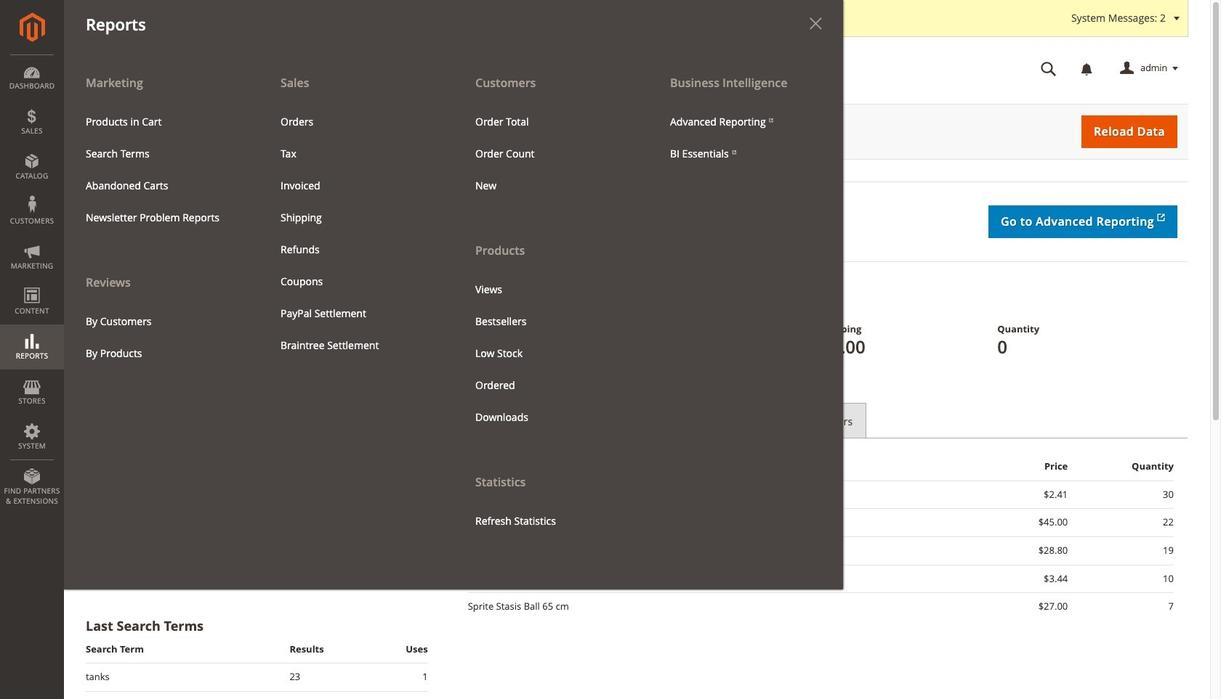 Task type: describe. For each thing, give the bounding box(es) containing it.
magento admin panel image
[[19, 12, 45, 42]]



Task type: locate. For each thing, give the bounding box(es) containing it.
menu
[[64, 67, 843, 590], [64, 67, 259, 370], [454, 67, 648, 537], [75, 106, 248, 234], [270, 106, 443, 362], [464, 106, 637, 202], [659, 106, 832, 170], [464, 274, 637, 434], [75, 306, 248, 370]]

menu bar
[[0, 0, 843, 590]]



Task type: vqa. For each thing, say whether or not it's contained in the screenshot.
menu bar
yes



